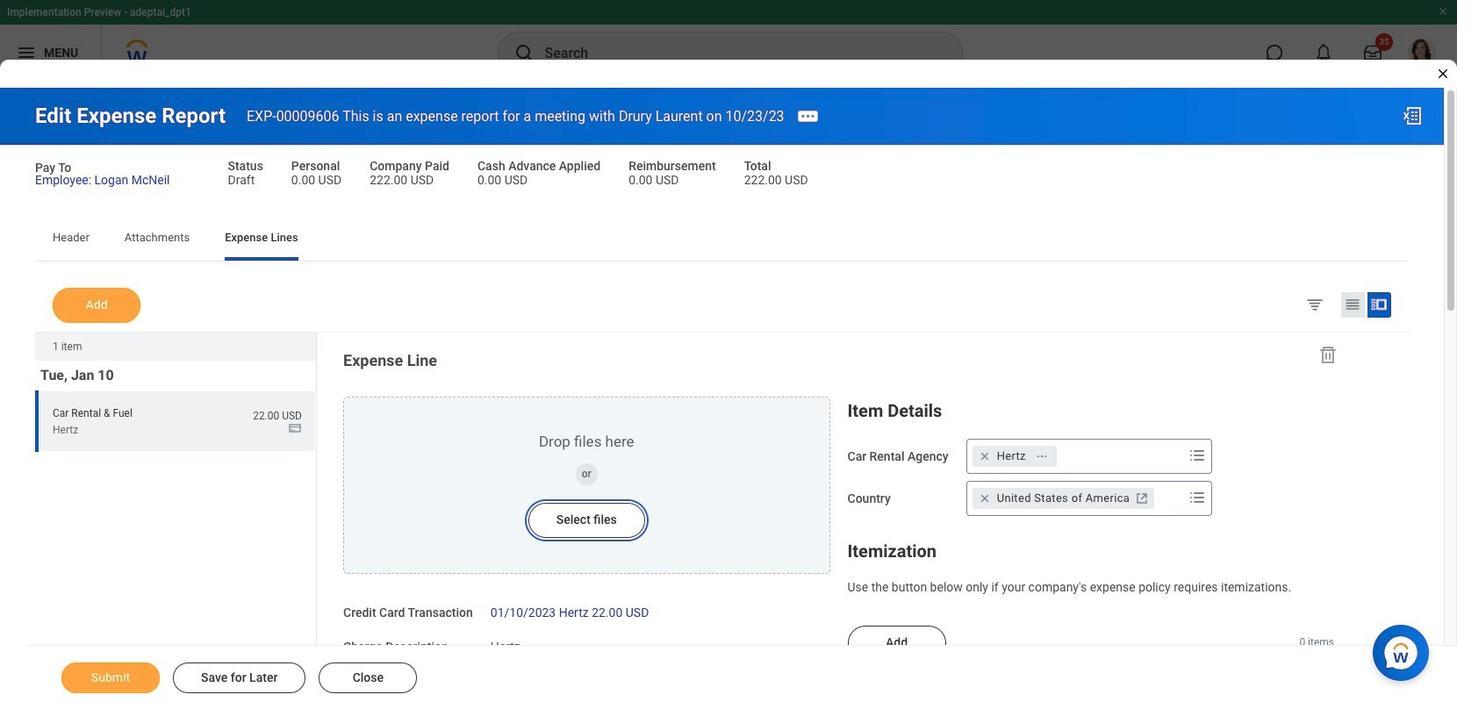 Task type: locate. For each thing, give the bounding box(es) containing it.
banner
[[0, 0, 1458, 81]]

region inside 'navigation pane' region
[[343, 397, 830, 574]]

x small image
[[976, 448, 994, 465]]

close edit expense report image
[[1437, 67, 1451, 81]]

option group
[[1303, 291, 1405, 321]]

search image
[[513, 42, 534, 63]]

main content
[[0, 88, 1458, 710]]

related actions image
[[1036, 450, 1049, 462]]

prompts image
[[1187, 445, 1208, 466], [1187, 487, 1208, 508]]

ext link image
[[1134, 490, 1152, 507]]

1 vertical spatial group
[[848, 537, 1335, 596]]

tab list
[[35, 218, 1410, 261]]

dialog
[[0, 0, 1458, 710]]

action bar region
[[26, 646, 1458, 710]]

region
[[35, 333, 317, 710], [343, 397, 830, 574]]

hertz element
[[997, 449, 1027, 464]]

group
[[848, 397, 1335, 516], [848, 537, 1335, 596]]

0 vertical spatial group
[[848, 397, 1335, 516]]

delete image
[[1318, 344, 1339, 365]]

Toggle to Grid view radio
[[1342, 292, 1366, 318]]

0 vertical spatial prompts image
[[1187, 445, 1208, 466]]

toggle to list detail view image
[[1371, 296, 1389, 313]]

1 vertical spatial prompts image
[[1187, 487, 1208, 508]]

1 prompts image from the top
[[1187, 445, 1208, 466]]

workday assistant region
[[1374, 618, 1437, 682]]

2 prompts image from the top
[[1187, 487, 1208, 508]]

united states of america element
[[997, 491, 1131, 507]]

1 horizontal spatial region
[[343, 397, 830, 574]]

credit card image
[[288, 422, 302, 436]]



Task type: vqa. For each thing, say whether or not it's contained in the screenshot.
X Small Image
yes



Task type: describe. For each thing, give the bounding box(es) containing it.
prompts image for 'hertz, press delete to clear value.' option
[[1187, 445, 1208, 466]]

2 group from the top
[[848, 537, 1335, 596]]

profile logan mcneil element
[[1398, 33, 1447, 72]]

1 group from the top
[[848, 397, 1335, 516]]

united states of america, press delete to clear value, ctrl + enter opens in new window. option
[[973, 488, 1155, 509]]

close environment banner image
[[1439, 6, 1449, 17]]

hertz, press delete to clear value. option
[[973, 446, 1057, 467]]

x small image
[[976, 490, 994, 507]]

select to filter grid data image
[[1306, 295, 1325, 313]]

navigation pane region
[[317, 333, 1361, 710]]

toggle to grid view image
[[1345, 296, 1362, 313]]

prompts image for "united states of america, press delete to clear value, ctrl + enter opens in new window." option
[[1187, 487, 1208, 508]]

0 horizontal spatial region
[[35, 333, 317, 710]]

export to excel image
[[1403, 105, 1424, 126]]

Toggle to List Detail view radio
[[1368, 292, 1392, 318]]

notifications large image
[[1316, 44, 1333, 61]]

item list list box
[[35, 361, 316, 452]]

inbox large image
[[1365, 44, 1382, 61]]



